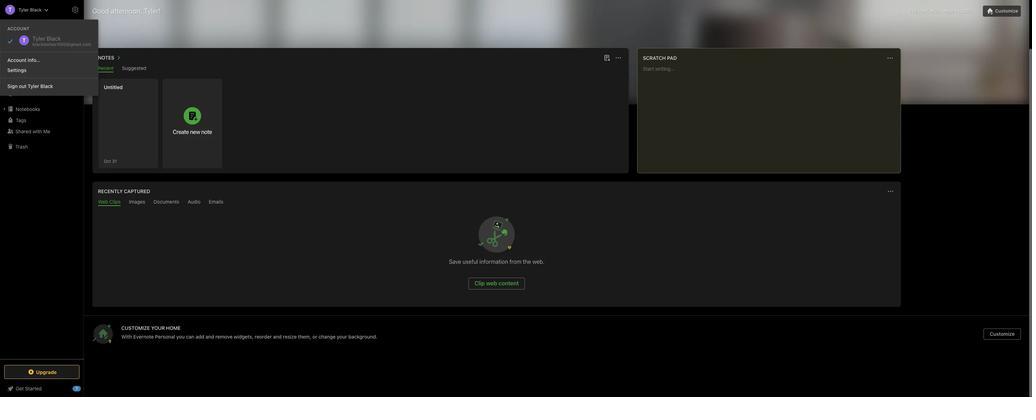 Task type: vqa. For each thing, say whether or not it's contained in the screenshot.
Widget Size Medium 'icon'
no



Task type: describe. For each thing, give the bounding box(es) containing it.
home link
[[0, 55, 84, 66]]

tyler black
[[18, 7, 42, 12]]

images tab
[[129, 199, 145, 206]]

documents tab
[[154, 199, 179, 206]]

7
[[76, 387, 78, 392]]

tree containing home
[[0, 55, 84, 360]]

remove
[[216, 335, 233, 340]]

black inside dropdown list menu
[[40, 83, 53, 89]]

emails tab
[[209, 199, 224, 206]]

more actions image inside field
[[887, 54, 895, 62]]

0 horizontal spatial notes
[[15, 80, 29, 86]]

tags button
[[0, 115, 83, 126]]

good afternoon, tyler!
[[92, 7, 161, 15]]

evernote
[[133, 335, 154, 340]]

recent tab
[[98, 65, 114, 73]]

upgrade
[[36, 370, 57, 376]]

tab list for notes
[[94, 65, 628, 73]]

background.
[[349, 335, 378, 340]]

home
[[166, 326, 181, 332]]

tuesday, november 14, 2023
[[910, 8, 973, 14]]

31
[[112, 159, 117, 164]]

documents
[[154, 199, 179, 205]]

your
[[151, 326, 165, 332]]

0 vertical spatial customize
[[996, 8, 1019, 14]]

with
[[33, 129, 42, 134]]

get
[[16, 386, 24, 392]]

suggested tab
[[122, 65, 146, 73]]

shared with me
[[15, 129, 50, 134]]

trash link
[[0, 141, 83, 152]]

recently captured button
[[97, 188, 150, 196]]

Help and Learning task checklist field
[[0, 384, 84, 395]]

web
[[487, 281, 498, 287]]

useful
[[463, 259, 478, 265]]

reorder
[[255, 335, 272, 340]]

0 vertical spatial customize button
[[984, 6, 1022, 17]]

account info…
[[7, 57, 40, 63]]

account for account
[[7, 26, 29, 31]]

tyler!
[[144, 7, 161, 15]]

or
[[313, 335, 318, 340]]

save useful information from the web.
[[449, 259, 545, 265]]

info…
[[28, 57, 40, 63]]

audio tab
[[188, 199, 201, 206]]

1 vertical spatial customize button
[[984, 329, 1022, 340]]

clip web content button
[[469, 278, 525, 290]]

more actions field for recently captured
[[886, 187, 896, 197]]

black inside "field"
[[30, 7, 42, 12]]

notes link
[[0, 77, 83, 88]]

scratch
[[643, 55, 666, 61]]

with
[[121, 335, 132, 340]]

more actions field for scratch pad
[[886, 53, 896, 63]]

tags
[[16, 117, 26, 123]]

tasks button
[[0, 88, 83, 99]]

information
[[480, 259, 508, 265]]

scratch pad button
[[642, 54, 677, 62]]

web clips tab panel
[[92, 206, 902, 308]]

2023
[[962, 8, 973, 14]]

me
[[43, 129, 50, 134]]

sign out tyler black
[[7, 83, 53, 89]]



Task type: locate. For each thing, give the bounding box(es) containing it.
create
[[173, 129, 189, 135]]

save
[[449, 259, 461, 265]]

settings image
[[71, 6, 80, 14]]

and
[[206, 335, 214, 340], [273, 335, 282, 340]]

account
[[7, 26, 29, 31], [7, 57, 26, 63]]

Search text field
[[9, 20, 75, 33]]

change
[[319, 335, 336, 340]]

1 vertical spatial black
[[40, 83, 53, 89]]

tab list for recently captured
[[94, 199, 900, 206]]

widgets,
[[234, 335, 254, 340]]

tyler up search text field
[[18, 7, 29, 12]]

add
[[196, 335, 204, 340]]

1 vertical spatial notes
[[15, 80, 29, 86]]

0 vertical spatial account
[[7, 26, 29, 31]]

and left resize
[[273, 335, 282, 340]]

out
[[19, 83, 26, 89]]

tab list
[[94, 65, 628, 73], [94, 199, 900, 206]]

tyler inside dropdown list menu
[[28, 83, 39, 89]]

pad
[[668, 55, 677, 61]]

0 vertical spatial black
[[30, 7, 42, 12]]

clips
[[109, 199, 121, 205]]

expand notebooks image
[[2, 106, 7, 112]]

tree
[[0, 55, 84, 360]]

notes inside button
[[98, 55, 114, 61]]

0 vertical spatial tyler
[[18, 7, 29, 12]]

notebooks link
[[0, 104, 83, 115]]

0 horizontal spatial more actions image
[[614, 54, 623, 62]]

account up settings
[[7, 57, 26, 63]]

1 horizontal spatial notes
[[98, 55, 114, 61]]

new
[[15, 40, 25, 46]]

tab list containing web clips
[[94, 199, 900, 206]]

0 vertical spatial tab list
[[94, 65, 628, 73]]

november
[[931, 8, 954, 14]]

shortcuts button
[[0, 66, 83, 77]]

More actions field
[[614, 53, 624, 63], [886, 53, 896, 63], [886, 187, 896, 197]]

recent tab panel
[[92, 73, 629, 174]]

personal
[[155, 335, 175, 340]]

suggested
[[122, 65, 146, 71]]

account inside dropdown list menu
[[7, 57, 26, 63]]

1 vertical spatial tab list
[[94, 199, 900, 206]]

scratch pad
[[643, 55, 677, 61]]

images
[[129, 199, 145, 205]]

recently
[[98, 189, 123, 195]]

2 and from the left
[[273, 335, 282, 340]]

notes up recent
[[98, 55, 114, 61]]

1 account from the top
[[7, 26, 29, 31]]

captured
[[124, 189, 150, 195]]

Start writing… text field
[[643, 66, 901, 168]]

notes
[[98, 55, 114, 61], [15, 80, 29, 86]]

None search field
[[9, 20, 75, 33]]

notebooks
[[16, 106, 40, 112]]

clip web content
[[475, 281, 519, 287]]

emails
[[209, 199, 224, 205]]

clip
[[475, 281, 485, 287]]

web clips
[[98, 199, 121, 205]]

account info… link
[[0, 55, 98, 65]]

1 vertical spatial customize
[[991, 332, 1015, 338]]

customize your home with evernote personal you can add and remove widgets, reorder and resize them, or change your background.
[[121, 326, 378, 340]]

Account field
[[0, 3, 49, 17]]

note
[[201, 129, 212, 135]]

web
[[98, 199, 108, 205]]

1 vertical spatial account
[[7, 57, 26, 63]]

shared
[[15, 129, 31, 134]]

0 horizontal spatial and
[[206, 335, 214, 340]]

recently captured
[[98, 189, 150, 195]]

shared with me link
[[0, 126, 83, 137]]

oct
[[104, 159, 111, 164]]

audio
[[188, 199, 201, 205]]

recent
[[98, 65, 114, 71]]

from
[[510, 259, 522, 265]]

1 tab list from the top
[[94, 65, 628, 73]]

tyler
[[18, 7, 29, 12], [28, 83, 39, 89]]

shortcuts
[[16, 69, 38, 74]]

tyler inside "field"
[[18, 7, 29, 12]]

and right the add
[[206, 335, 214, 340]]

started
[[25, 386, 42, 392]]

account up new
[[7, 26, 29, 31]]

2 account from the top
[[7, 57, 26, 63]]

notes button
[[97, 54, 123, 62]]

customize
[[996, 8, 1019, 14], [991, 332, 1015, 338]]

black up search text field
[[30, 7, 42, 12]]

the
[[523, 259, 531, 265]]

more actions image
[[614, 54, 623, 62], [887, 54, 895, 62]]

1 horizontal spatial more actions image
[[887, 54, 895, 62]]

14,
[[955, 8, 961, 14]]

your
[[337, 335, 347, 340]]

content
[[499, 281, 519, 287]]

1 horizontal spatial and
[[273, 335, 282, 340]]

trash
[[15, 144, 28, 150]]

customize
[[121, 326, 150, 332]]

new button
[[4, 37, 80, 49]]

tab list containing recent
[[94, 65, 628, 73]]

black down shortcuts 'button'
[[40, 83, 53, 89]]

settings link
[[0, 65, 98, 75]]

you
[[176, 335, 185, 340]]

account for account info…
[[7, 57, 26, 63]]

click to collapse image
[[81, 385, 86, 393]]

home
[[15, 57, 29, 63]]

can
[[186, 335, 194, 340]]

them,
[[298, 335, 311, 340]]

get started
[[16, 386, 42, 392]]

oct 31
[[104, 159, 117, 164]]

new
[[190, 129, 200, 135]]

create new note
[[173, 129, 212, 135]]

notes up tasks at the top left of the page
[[15, 80, 29, 86]]

tuesday,
[[910, 8, 930, 14]]

sign
[[7, 83, 18, 89]]

upgrade button
[[4, 366, 80, 380]]

untitled
[[104, 84, 123, 90]]

resize
[[283, 335, 297, 340]]

0 vertical spatial notes
[[98, 55, 114, 61]]

more actions image
[[887, 188, 895, 196]]

good
[[92, 7, 109, 15]]

web clips tab
[[98, 199, 121, 206]]

1 vertical spatial tyler
[[28, 83, 39, 89]]

1 and from the left
[[206, 335, 214, 340]]

2 tab list from the top
[[94, 199, 900, 206]]

tasks
[[15, 91, 28, 97]]

create new note button
[[163, 79, 223, 169]]

black
[[30, 7, 42, 12], [40, 83, 53, 89]]

customize button
[[984, 6, 1022, 17], [984, 329, 1022, 340]]

dropdown list menu
[[0, 49, 98, 91]]

tyler right out
[[28, 83, 39, 89]]

afternoon,
[[111, 7, 142, 15]]

web.
[[533, 259, 545, 265]]

settings
[[7, 67, 27, 73]]

sign out tyler black link
[[0, 81, 98, 91]]



